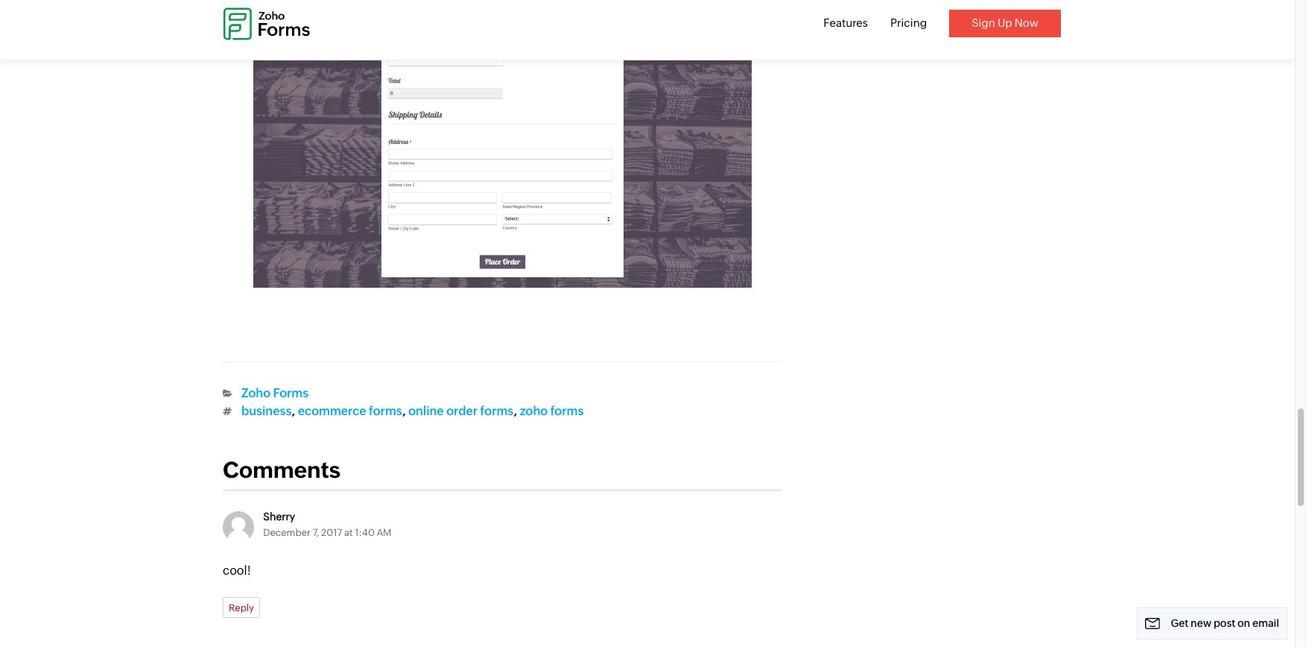 Task type: locate. For each thing, give the bounding box(es) containing it.
, left online
[[402, 404, 406, 418]]

forms
[[369, 404, 402, 418], [481, 404, 514, 418], [551, 404, 584, 418]]

features link
[[824, 16, 868, 29]]

3 , from the left
[[514, 404, 518, 418]]

email
[[1253, 617, 1280, 629]]

post
[[1214, 617, 1236, 629]]

forms right order on the left bottom
[[481, 404, 514, 418]]

hashtag image
[[223, 407, 232, 416]]

, down forms
[[292, 404, 295, 418]]

forms right the zoho
[[551, 404, 584, 418]]

at
[[344, 527, 353, 538]]

zoho forms
[[242, 386, 309, 400]]

ecommerce forms link
[[298, 404, 402, 418]]

features
[[824, 16, 868, 29]]

2017
[[321, 527, 342, 538]]

, left the zoho
[[514, 404, 518, 418]]

am
[[377, 527, 392, 538]]

1 , from the left
[[292, 404, 295, 418]]

sign up now link
[[950, 10, 1062, 37]]

sign
[[972, 16, 996, 29]]

0 horizontal spatial ,
[[292, 404, 295, 418]]

0 horizontal spatial forms
[[369, 404, 402, 418]]

sherry
[[263, 510, 295, 522]]

ecommerce
[[298, 404, 366, 418]]

pricing
[[891, 16, 928, 29]]

zoho
[[242, 386, 271, 400]]

business , ecommerce forms , online order forms , zoho forms
[[242, 404, 584, 418]]

1 forms from the left
[[369, 404, 402, 418]]

2 horizontal spatial forms
[[551, 404, 584, 418]]

order
[[447, 404, 478, 418]]

up
[[998, 16, 1013, 29]]

,
[[292, 404, 295, 418], [402, 404, 406, 418], [514, 404, 518, 418]]

3 forms from the left
[[551, 404, 584, 418]]

2 horizontal spatial ,
[[514, 404, 518, 418]]

zoho forms link
[[242, 386, 309, 400]]

1 horizontal spatial ,
[[402, 404, 406, 418]]

comments
[[223, 457, 341, 483]]

zoho forms link
[[520, 404, 584, 418]]

online
[[409, 404, 444, 418]]

2 forms from the left
[[481, 404, 514, 418]]

forms left online
[[369, 404, 402, 418]]

forms
[[273, 386, 309, 400]]

1 horizontal spatial forms
[[481, 404, 514, 418]]



Task type: describe. For each thing, give the bounding box(es) containing it.
december
[[263, 527, 311, 538]]

cool!
[[223, 563, 251, 578]]

7,
[[313, 527, 319, 538]]

sign up now
[[972, 16, 1039, 29]]

folder open image
[[223, 389, 232, 398]]

business
[[242, 404, 292, 418]]

online order forms link
[[409, 404, 514, 418]]

pricing link
[[891, 16, 928, 29]]

on
[[1238, 617, 1251, 629]]

2 , from the left
[[402, 404, 406, 418]]

december 7, 2017 at 1:40 am link
[[263, 527, 392, 538]]

now
[[1015, 16, 1039, 29]]

new
[[1191, 617, 1212, 629]]

1:40
[[355, 527, 375, 538]]

reply
[[229, 603, 254, 614]]

december 7, 2017 at 1:40 am
[[263, 527, 392, 538]]

reply link
[[223, 597, 260, 618]]

zoho
[[520, 404, 548, 418]]

get new post on email
[[1172, 617, 1280, 629]]

business link
[[242, 404, 292, 418]]

get
[[1172, 617, 1189, 629]]



Task type: vqa. For each thing, say whether or not it's contained in the screenshot.
the bottommost 'of'
no



